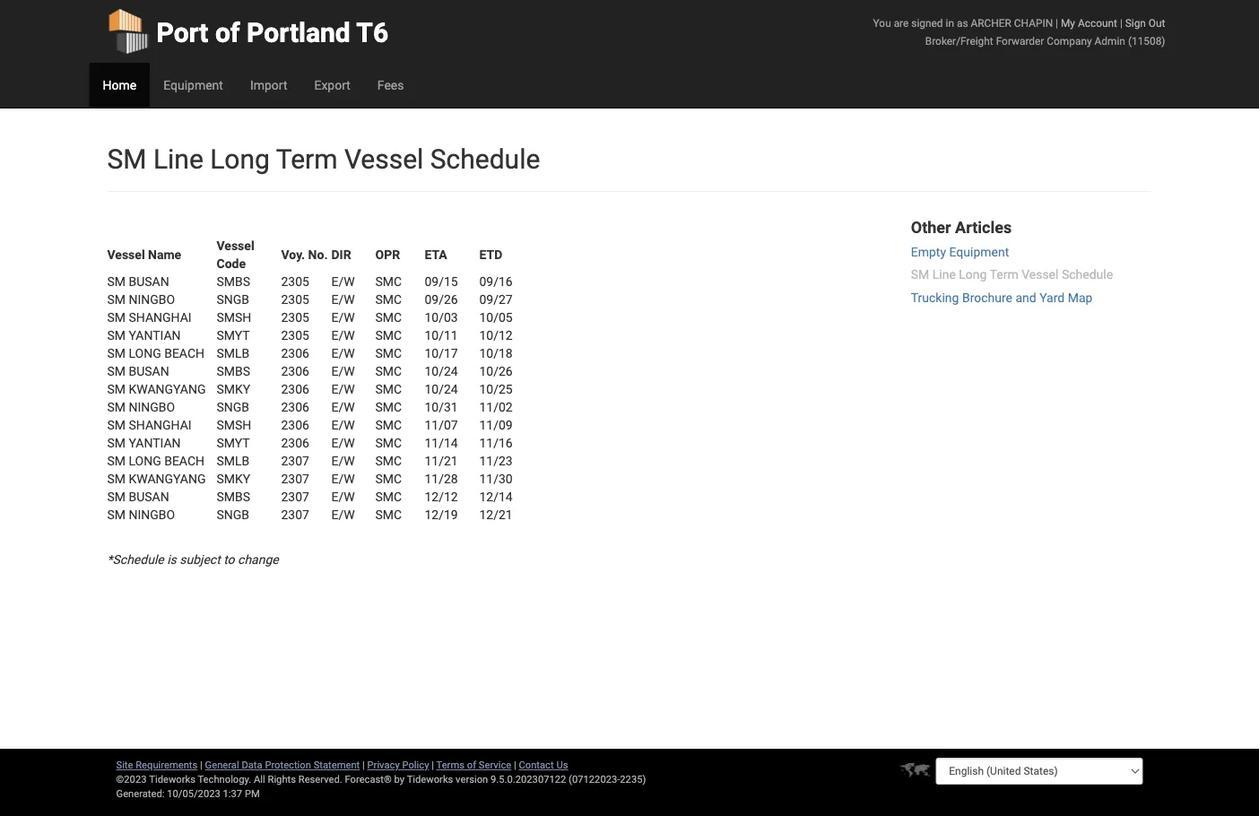 Task type: describe. For each thing, give the bounding box(es) containing it.
fees
[[378, 78, 404, 92]]

smc for 12/21
[[376, 507, 402, 522]]

all
[[254, 774, 265, 786]]

eta
[[425, 247, 448, 262]]

11/16
[[480, 436, 513, 450]]

site requirements | general data protection statement | privacy policy | terms of service | contact us ©2023 tideworks technology. all rights reserved. forecast® by tideworks version 9.5.0.202307122 (07122023-2235) generated: 10/05/2023 1:37 pm
[[116, 760, 646, 800]]

etd
[[480, 247, 503, 262]]

trucking brochure and yard map link
[[911, 290, 1093, 305]]

12/12
[[425, 490, 458, 504]]

contact
[[519, 760, 554, 771]]

by
[[394, 774, 405, 786]]

to
[[224, 552, 235, 567]]

port of portland t6
[[157, 17, 389, 48]]

forwarder
[[997, 35, 1045, 47]]

you
[[874, 17, 892, 29]]

2305 for sngb
[[281, 292, 310, 307]]

service
[[479, 760, 512, 771]]

sm for 11/30
[[107, 472, 126, 486]]

sign out link
[[1126, 17, 1166, 29]]

smlb for 2307
[[217, 454, 250, 468]]

empty equipment link
[[911, 245, 1010, 260]]

0 horizontal spatial long
[[210, 143, 270, 175]]

fees button
[[364, 63, 418, 108]]

2307 for smky
[[281, 472, 310, 486]]

11/02
[[480, 400, 513, 415]]

e/w for 10/12
[[332, 328, 355, 343]]

0 horizontal spatial term
[[276, 143, 338, 175]]

11/14
[[425, 436, 458, 450]]

sngb for 2307
[[217, 507, 249, 522]]

sm ningbo for 2306
[[107, 400, 175, 415]]

export button
[[301, 63, 364, 108]]

equipment inside "other articles empty equipment sm line long term vessel schedule trucking brochure and yard map"
[[950, 245, 1010, 260]]

2307 for smlb
[[281, 454, 310, 468]]

sm busan for 2306
[[107, 364, 169, 379]]

2306 for smsh
[[281, 418, 310, 433]]

smky for 2307
[[217, 472, 251, 486]]

smc for 11/16
[[376, 436, 402, 450]]

2306 for sngb
[[281, 400, 310, 415]]

smky for 2306
[[217, 382, 251, 397]]

sm shanghai for 2306
[[107, 418, 192, 433]]

| up 9.5.0.202307122
[[514, 760, 517, 771]]

voy. no. dir
[[281, 247, 351, 262]]

privacy
[[367, 760, 400, 771]]

| up forecast® on the left of the page
[[363, 760, 365, 771]]

2307 for smbs
[[281, 490, 310, 504]]

kwangyang for 2306
[[129, 382, 206, 397]]

10/17
[[425, 346, 458, 361]]

vessel left name
[[107, 247, 145, 262]]

sm kwangyang for 2306
[[107, 382, 206, 397]]

sm yantian for 2306
[[107, 436, 181, 450]]

sm for 11/09
[[107, 418, 126, 433]]

2306 for smky
[[281, 382, 310, 397]]

sm for 10/05
[[107, 310, 126, 325]]

smsh for 2306
[[217, 418, 252, 433]]

| left 'sign'
[[1121, 17, 1123, 29]]

9.5.0.202307122
[[491, 774, 567, 786]]

sign
[[1126, 17, 1147, 29]]

10/05/2023
[[167, 788, 221, 800]]

10/24 for 10/26
[[425, 364, 458, 379]]

sm ningbo for 2307
[[107, 507, 175, 522]]

broker/freight
[[926, 35, 994, 47]]

sm for 10/12
[[107, 328, 126, 343]]

(11508)
[[1129, 35, 1166, 47]]

sm busan for 2305
[[107, 274, 169, 289]]

are
[[894, 17, 909, 29]]

smc for 11/09
[[376, 418, 402, 433]]

home
[[103, 78, 137, 92]]

no.
[[308, 247, 328, 262]]

data
[[242, 760, 263, 771]]

forecast®
[[345, 774, 392, 786]]

import button
[[237, 63, 301, 108]]

smsh for 2305
[[217, 310, 252, 325]]

version
[[456, 774, 488, 786]]

terms
[[437, 760, 465, 771]]

empty
[[911, 245, 947, 260]]

my
[[1062, 17, 1076, 29]]

policy
[[402, 760, 429, 771]]

1:37
[[223, 788, 242, 800]]

equipment inside popup button
[[163, 78, 223, 92]]

smc for 10/12
[[376, 328, 402, 343]]

yard
[[1040, 290, 1065, 305]]

shanghai for 2305
[[129, 310, 192, 325]]

sm shanghai for 2305
[[107, 310, 192, 325]]

schedule inside "other articles empty equipment sm line long term vessel schedule trucking brochure and yard map"
[[1062, 268, 1114, 282]]

us
[[557, 760, 568, 771]]

smbs for 2307
[[217, 490, 250, 504]]

10/24 for 10/25
[[425, 382, 458, 397]]

| left my
[[1056, 17, 1059, 29]]

sm for 10/18
[[107, 346, 126, 361]]

code
[[217, 256, 246, 271]]

e/w for 11/09
[[332, 418, 355, 433]]

other
[[911, 218, 952, 237]]

0 horizontal spatial line
[[153, 143, 204, 175]]

general
[[205, 760, 239, 771]]

company
[[1047, 35, 1093, 47]]

(07122023-
[[569, 774, 620, 786]]

e/w for 12/21
[[332, 507, 355, 522]]

11/09
[[480, 418, 513, 433]]

2307 for sngb
[[281, 507, 310, 522]]

change
[[238, 552, 279, 567]]

smc for 10/18
[[376, 346, 402, 361]]

e/w for 11/02
[[332, 400, 355, 415]]

vessel name
[[107, 247, 181, 262]]

10/05
[[480, 310, 513, 325]]

sm for 12/21
[[107, 507, 126, 522]]

tideworks
[[407, 774, 453, 786]]

sm for 11/23
[[107, 454, 126, 468]]

dir
[[332, 247, 351, 262]]

account
[[1079, 17, 1118, 29]]

sm line long term vessel schedule
[[107, 143, 540, 175]]

smyt for 2305
[[217, 328, 250, 343]]

sngb for 2306
[[217, 400, 249, 415]]

e/w for 11/30
[[332, 472, 355, 486]]

port of portland t6 link
[[107, 0, 389, 63]]

rights
[[268, 774, 296, 786]]

ningbo for 2306
[[129, 400, 175, 415]]

11/28
[[425, 472, 458, 486]]

reserved.
[[299, 774, 343, 786]]

home button
[[89, 63, 150, 108]]

export
[[314, 78, 351, 92]]

sm inside "other articles empty equipment sm line long term vessel schedule trucking brochure and yard map"
[[911, 268, 930, 282]]

admin
[[1095, 35, 1126, 47]]

protection
[[265, 760, 311, 771]]

vessel inside "other articles empty equipment sm line long term vessel schedule trucking brochure and yard map"
[[1022, 268, 1059, 282]]

10/12
[[480, 328, 513, 343]]

shanghai for 2306
[[129, 418, 192, 433]]

privacy policy link
[[367, 760, 429, 771]]

site requirements link
[[116, 760, 198, 771]]

e/w for 11/16
[[332, 436, 355, 450]]

site
[[116, 760, 133, 771]]

sm for 09/27
[[107, 292, 126, 307]]



Task type: vqa. For each thing, say whether or not it's contained in the screenshot.


Task type: locate. For each thing, give the bounding box(es) containing it.
sm yantian for 2305
[[107, 328, 181, 343]]

name
[[148, 247, 181, 262]]

smbs for 2306
[[217, 364, 250, 379]]

smyt
[[217, 328, 250, 343], [217, 436, 250, 450]]

2 smsh from the top
[[217, 418, 252, 433]]

2 smlb from the top
[[217, 454, 250, 468]]

10 smc from the top
[[376, 436, 402, 450]]

1 horizontal spatial equipment
[[950, 245, 1010, 260]]

2 yantian from the top
[[129, 436, 181, 450]]

of inside site requirements | general data protection statement | privacy policy | terms of service | contact us ©2023 tideworks technology. all rights reserved. forecast® by tideworks version 9.5.0.202307122 (07122023-2235) generated: 10/05/2023 1:37 pm
[[467, 760, 477, 771]]

1 beach from the top
[[164, 346, 205, 361]]

busan for 2305
[[129, 274, 169, 289]]

smc for 09/16
[[376, 274, 402, 289]]

1 smyt from the top
[[217, 328, 250, 343]]

09/26
[[425, 292, 458, 307]]

out
[[1149, 17, 1166, 29]]

2 sngb from the top
[[217, 400, 249, 415]]

11/30
[[480, 472, 513, 486]]

2 shanghai from the top
[[129, 418, 192, 433]]

1 vertical spatial busan
[[129, 364, 169, 379]]

1 vertical spatial kwangyang
[[129, 472, 206, 486]]

3 busan from the top
[[129, 490, 169, 504]]

11 smc from the top
[[376, 454, 402, 468]]

smc for 09/27
[[376, 292, 402, 307]]

0 horizontal spatial equipment
[[163, 78, 223, 92]]

6 2306 from the top
[[281, 436, 310, 450]]

of right port
[[215, 17, 240, 48]]

1 vertical spatial equipment
[[950, 245, 1010, 260]]

opr
[[376, 247, 400, 262]]

smlb for 2306
[[217, 346, 250, 361]]

voy.
[[281, 247, 305, 262]]

09/27
[[480, 292, 513, 307]]

0 vertical spatial shanghai
[[129, 310, 192, 325]]

1 sm kwangyang from the top
[[107, 382, 206, 397]]

3 sm busan from the top
[[107, 490, 169, 504]]

vessel code
[[217, 238, 254, 271]]

equipment down articles
[[950, 245, 1010, 260]]

1 yantian from the top
[[129, 328, 181, 343]]

3 2305 from the top
[[281, 310, 310, 325]]

1 vertical spatial 10/24
[[425, 382, 458, 397]]

11 e/w from the top
[[332, 454, 355, 468]]

0 vertical spatial sm yantian
[[107, 328, 181, 343]]

e/w for 09/16
[[332, 274, 355, 289]]

10 e/w from the top
[[332, 436, 355, 450]]

ningbo
[[129, 292, 175, 307], [129, 400, 175, 415], [129, 507, 175, 522]]

long for 2306
[[129, 346, 161, 361]]

2305 for smyt
[[281, 328, 310, 343]]

sm ningbo for 2305
[[107, 292, 175, 307]]

1 sm busan from the top
[[107, 274, 169, 289]]

and
[[1016, 290, 1037, 305]]

12/19
[[425, 507, 458, 522]]

term down "export" popup button
[[276, 143, 338, 175]]

2305 for smbs
[[281, 274, 310, 289]]

smsh
[[217, 310, 252, 325], [217, 418, 252, 433]]

0 vertical spatial smlb
[[217, 346, 250, 361]]

pm
[[245, 788, 260, 800]]

line up trucking at right top
[[933, 268, 956, 282]]

10/25
[[480, 382, 513, 397]]

2306 for smbs
[[281, 364, 310, 379]]

6 smc from the top
[[376, 364, 402, 379]]

my account link
[[1062, 17, 1118, 29]]

sm long beach for 2306
[[107, 346, 205, 361]]

8 e/w from the top
[[332, 400, 355, 415]]

smbs
[[217, 274, 250, 289], [217, 364, 250, 379], [217, 490, 250, 504]]

smc for 12/14
[[376, 490, 402, 504]]

0 vertical spatial smbs
[[217, 274, 250, 289]]

3 smbs from the top
[[217, 490, 250, 504]]

1 smlb from the top
[[217, 346, 250, 361]]

5 smc from the top
[[376, 346, 402, 361]]

busan for 2307
[[129, 490, 169, 504]]

1 e/w from the top
[[332, 274, 355, 289]]

smlb
[[217, 346, 250, 361], [217, 454, 250, 468]]

3 ningbo from the top
[[129, 507, 175, 522]]

e/w for 10/26
[[332, 364, 355, 379]]

1 vertical spatial long
[[129, 454, 161, 468]]

1 smsh from the top
[[217, 310, 252, 325]]

2 sm yantian from the top
[[107, 436, 181, 450]]

5 e/w from the top
[[332, 346, 355, 361]]

2 vertical spatial ningbo
[[129, 507, 175, 522]]

is
[[167, 552, 177, 567]]

*schedule is subject to change
[[107, 552, 279, 567]]

port
[[157, 17, 209, 48]]

ningbo for 2307
[[129, 507, 175, 522]]

smc
[[376, 274, 402, 289], [376, 292, 402, 307], [376, 310, 402, 325], [376, 328, 402, 343], [376, 346, 402, 361], [376, 364, 402, 379], [376, 382, 402, 397], [376, 400, 402, 415], [376, 418, 402, 433], [376, 436, 402, 450], [376, 454, 402, 468], [376, 472, 402, 486], [376, 490, 402, 504], [376, 507, 402, 522]]

1 smbs from the top
[[217, 274, 250, 289]]

5 2306 from the top
[[281, 418, 310, 433]]

t6
[[357, 17, 389, 48]]

1 shanghai from the top
[[129, 310, 192, 325]]

2 vertical spatial sngb
[[217, 507, 249, 522]]

contact us link
[[519, 760, 568, 771]]

©2023 tideworks
[[116, 774, 196, 786]]

1 vertical spatial line
[[933, 268, 956, 282]]

0 vertical spatial smky
[[217, 382, 251, 397]]

sm for 12/14
[[107, 490, 126, 504]]

sm for 11/02
[[107, 400, 126, 415]]

1 horizontal spatial line
[[933, 268, 956, 282]]

sm kwangyang for 2307
[[107, 472, 206, 486]]

2 smky from the top
[[217, 472, 251, 486]]

0 horizontal spatial schedule
[[431, 143, 540, 175]]

e/w for 12/14
[[332, 490, 355, 504]]

0 vertical spatial sm kwangyang
[[107, 382, 206, 397]]

1 vertical spatial smyt
[[217, 436, 250, 450]]

1 vertical spatial beach
[[164, 454, 205, 468]]

smc for 10/25
[[376, 382, 402, 397]]

e/w for 11/23
[[332, 454, 355, 468]]

smc for 10/26
[[376, 364, 402, 379]]

0 vertical spatial sm long beach
[[107, 346, 205, 361]]

1 2305 from the top
[[281, 274, 310, 289]]

0 vertical spatial beach
[[164, 346, 205, 361]]

long down the empty equipment link
[[960, 268, 987, 282]]

requirements
[[136, 760, 198, 771]]

long
[[129, 346, 161, 361], [129, 454, 161, 468]]

2 smyt from the top
[[217, 436, 250, 450]]

1 long from the top
[[129, 346, 161, 361]]

1 vertical spatial of
[[467, 760, 477, 771]]

0 vertical spatial long
[[210, 143, 270, 175]]

2 sm kwangyang from the top
[[107, 472, 206, 486]]

7 smc from the top
[[376, 382, 402, 397]]

0 vertical spatial schedule
[[431, 143, 540, 175]]

2 sm long beach from the top
[[107, 454, 205, 468]]

1 vertical spatial smbs
[[217, 364, 250, 379]]

1 vertical spatial ningbo
[[129, 400, 175, 415]]

of up version on the bottom
[[467, 760, 477, 771]]

vessel down fees dropdown button
[[344, 143, 424, 175]]

long inside "other articles empty equipment sm line long term vessel schedule trucking brochure and yard map"
[[960, 268, 987, 282]]

1 vertical spatial sngb
[[217, 400, 249, 415]]

0 horizontal spatial of
[[215, 17, 240, 48]]

0 vertical spatial equipment
[[163, 78, 223, 92]]

1 vertical spatial sm yantian
[[107, 436, 181, 450]]

2 10/24 from the top
[[425, 382, 458, 397]]

2 smc from the top
[[376, 292, 402, 307]]

2 beach from the top
[[164, 454, 205, 468]]

e/w for 09/27
[[332, 292, 355, 307]]

e/w for 10/05
[[332, 310, 355, 325]]

brochure
[[963, 290, 1013, 305]]

2 2305 from the top
[[281, 292, 310, 307]]

1 smky from the top
[[217, 382, 251, 397]]

4 2305 from the top
[[281, 328, 310, 343]]

10/11
[[425, 328, 458, 343]]

2 busan from the top
[[129, 364, 169, 379]]

11/07
[[425, 418, 458, 433]]

1 horizontal spatial long
[[960, 268, 987, 282]]

0 vertical spatial smsh
[[217, 310, 252, 325]]

line
[[153, 143, 204, 175], [933, 268, 956, 282]]

1 vertical spatial long
[[960, 268, 987, 282]]

4 2307 from the top
[[281, 507, 310, 522]]

term up trucking brochure and yard map link
[[990, 268, 1019, 282]]

1 vertical spatial sm kwangyang
[[107, 472, 206, 486]]

14 e/w from the top
[[332, 507, 355, 522]]

0 vertical spatial line
[[153, 143, 204, 175]]

3 sngb from the top
[[217, 507, 249, 522]]

sm for 09/16
[[107, 274, 126, 289]]

archer
[[971, 17, 1012, 29]]

2306 for smyt
[[281, 436, 310, 450]]

yantian for 2305
[[129, 328, 181, 343]]

long down "import" popup button
[[210, 143, 270, 175]]

10/03
[[425, 310, 458, 325]]

2 ningbo from the top
[[129, 400, 175, 415]]

4 2306 from the top
[[281, 400, 310, 415]]

beach for 2306
[[164, 346, 205, 361]]

1 horizontal spatial of
[[467, 760, 477, 771]]

2 vertical spatial sm busan
[[107, 490, 169, 504]]

smbs for 2305
[[217, 274, 250, 289]]

term inside "other articles empty equipment sm line long term vessel schedule trucking brochure and yard map"
[[990, 268, 1019, 282]]

1 sm ningbo from the top
[[107, 292, 175, 307]]

1 vertical spatial sm busan
[[107, 364, 169, 379]]

schedule
[[431, 143, 540, 175], [1062, 268, 1114, 282]]

signed
[[912, 17, 944, 29]]

other articles empty equipment sm line long term vessel schedule trucking brochure and yard map
[[911, 218, 1114, 305]]

8 smc from the top
[[376, 400, 402, 415]]

technology.
[[198, 774, 251, 786]]

in
[[946, 17, 955, 29]]

2 kwangyang from the top
[[129, 472, 206, 486]]

| up tideworks
[[432, 760, 434, 771]]

term
[[276, 143, 338, 175], [990, 268, 1019, 282]]

3 2307 from the top
[[281, 490, 310, 504]]

14 smc from the top
[[376, 507, 402, 522]]

0 vertical spatial 10/24
[[425, 364, 458, 379]]

vessel up yard
[[1022, 268, 1059, 282]]

busan
[[129, 274, 169, 289], [129, 364, 169, 379], [129, 490, 169, 504]]

2305 for smsh
[[281, 310, 310, 325]]

4 smc from the top
[[376, 328, 402, 343]]

11/21
[[425, 454, 458, 468]]

2 sm shanghai from the top
[[107, 418, 192, 433]]

1 sngb from the top
[[217, 292, 249, 307]]

1 horizontal spatial schedule
[[1062, 268, 1114, 282]]

10/24 down the 10/17 on the left top
[[425, 364, 458, 379]]

09/16
[[480, 274, 513, 289]]

12 e/w from the top
[[332, 472, 355, 486]]

*schedule
[[107, 552, 164, 567]]

2 2307 from the top
[[281, 472, 310, 486]]

1 horizontal spatial term
[[990, 268, 1019, 282]]

sm for 10/26
[[107, 364, 126, 379]]

2 sm ningbo from the top
[[107, 400, 175, 415]]

0 vertical spatial busan
[[129, 274, 169, 289]]

1 sm long beach from the top
[[107, 346, 205, 361]]

9 e/w from the top
[[332, 418, 355, 433]]

long for 2307
[[129, 454, 161, 468]]

shanghai
[[129, 310, 192, 325], [129, 418, 192, 433]]

chapin
[[1015, 17, 1054, 29]]

equipment down port
[[163, 78, 223, 92]]

vessel up code
[[217, 238, 254, 253]]

1 vertical spatial yantian
[[129, 436, 181, 450]]

smc for 11/02
[[376, 400, 402, 415]]

sm long beach for 2307
[[107, 454, 205, 468]]

3 sm ningbo from the top
[[107, 507, 175, 522]]

2 2306 from the top
[[281, 364, 310, 379]]

sm for 11/16
[[107, 436, 126, 450]]

1 sm yantian from the top
[[107, 328, 181, 343]]

13 smc from the top
[[376, 490, 402, 504]]

ningbo for 2305
[[129, 292, 175, 307]]

sm busan
[[107, 274, 169, 289], [107, 364, 169, 379], [107, 490, 169, 504]]

2 e/w from the top
[[332, 292, 355, 307]]

13 e/w from the top
[[332, 490, 355, 504]]

10/31
[[425, 400, 458, 415]]

1 2307 from the top
[[281, 454, 310, 468]]

general data protection statement link
[[205, 760, 360, 771]]

generated:
[[116, 788, 165, 800]]

3 2306 from the top
[[281, 382, 310, 397]]

sm ningbo
[[107, 292, 175, 307], [107, 400, 175, 415], [107, 507, 175, 522]]

1 vertical spatial smsh
[[217, 418, 252, 433]]

of
[[215, 17, 240, 48], [467, 760, 477, 771]]

0 vertical spatial yantian
[[129, 328, 181, 343]]

sm kwangyang
[[107, 382, 206, 397], [107, 472, 206, 486]]

12 smc from the top
[[376, 472, 402, 486]]

line down equipment popup button
[[153, 143, 204, 175]]

smc for 11/30
[[376, 472, 402, 486]]

sm shanghai
[[107, 310, 192, 325], [107, 418, 192, 433]]

1 vertical spatial smky
[[217, 472, 251, 486]]

1 10/24 from the top
[[425, 364, 458, 379]]

0 vertical spatial of
[[215, 17, 240, 48]]

0 vertical spatial sm ningbo
[[107, 292, 175, 307]]

0 vertical spatial kwangyang
[[129, 382, 206, 397]]

e/w
[[332, 274, 355, 289], [332, 292, 355, 307], [332, 310, 355, 325], [332, 328, 355, 343], [332, 346, 355, 361], [332, 364, 355, 379], [332, 382, 355, 397], [332, 400, 355, 415], [332, 418, 355, 433], [332, 436, 355, 450], [332, 454, 355, 468], [332, 472, 355, 486], [332, 490, 355, 504], [332, 507, 355, 522]]

1 smc from the top
[[376, 274, 402, 289]]

2 sm busan from the top
[[107, 364, 169, 379]]

2 vertical spatial busan
[[129, 490, 169, 504]]

equipment
[[163, 78, 223, 92], [950, 245, 1010, 260]]

kwangyang
[[129, 382, 206, 397], [129, 472, 206, 486]]

1 kwangyang from the top
[[129, 382, 206, 397]]

0 vertical spatial sm shanghai
[[107, 310, 192, 325]]

beach
[[164, 346, 205, 361], [164, 454, 205, 468]]

| left general
[[200, 760, 203, 771]]

import
[[250, 78, 288, 92]]

1 vertical spatial term
[[990, 268, 1019, 282]]

0 vertical spatial sm busan
[[107, 274, 169, 289]]

portland
[[247, 17, 351, 48]]

articles
[[956, 218, 1012, 237]]

1 vertical spatial shanghai
[[129, 418, 192, 433]]

e/w for 10/18
[[332, 346, 355, 361]]

sngb for 2305
[[217, 292, 249, 307]]

2 smbs from the top
[[217, 364, 250, 379]]

1 vertical spatial schedule
[[1062, 268, 1114, 282]]

kwangyang for 2307
[[129, 472, 206, 486]]

1 sm shanghai from the top
[[107, 310, 192, 325]]

1 vertical spatial sm long beach
[[107, 454, 205, 468]]

e/w for 10/25
[[332, 382, 355, 397]]

0 vertical spatial smyt
[[217, 328, 250, 343]]

10/24
[[425, 364, 458, 379], [425, 382, 458, 397]]

smc for 11/23
[[376, 454, 402, 468]]

10/24 up 10/31
[[425, 382, 458, 397]]

2307
[[281, 454, 310, 468], [281, 472, 310, 486], [281, 490, 310, 504], [281, 507, 310, 522]]

12/21
[[480, 507, 513, 522]]

2305
[[281, 274, 310, 289], [281, 292, 310, 307], [281, 310, 310, 325], [281, 328, 310, 343]]

2306 for smlb
[[281, 346, 310, 361]]

smyt for 2306
[[217, 436, 250, 450]]

1 vertical spatial smlb
[[217, 454, 250, 468]]

beach for 2307
[[164, 454, 205, 468]]

sm busan for 2307
[[107, 490, 169, 504]]

sm for 10/25
[[107, 382, 126, 397]]

0 vertical spatial ningbo
[[129, 292, 175, 307]]

0 vertical spatial term
[[276, 143, 338, 175]]

11/23
[[480, 454, 513, 468]]

busan for 2306
[[129, 364, 169, 379]]

6 e/w from the top
[[332, 364, 355, 379]]

0 vertical spatial long
[[129, 346, 161, 361]]

9 smc from the top
[[376, 418, 402, 433]]

1 ningbo from the top
[[129, 292, 175, 307]]

7 e/w from the top
[[332, 382, 355, 397]]

10/26
[[480, 364, 513, 379]]

2 vertical spatial sm ningbo
[[107, 507, 175, 522]]

terms of service link
[[437, 760, 512, 771]]

1 vertical spatial sm shanghai
[[107, 418, 192, 433]]

smc for 10/05
[[376, 310, 402, 325]]

yantian for 2306
[[129, 436, 181, 450]]

1 2306 from the top
[[281, 346, 310, 361]]

2 vertical spatial smbs
[[217, 490, 250, 504]]

0 vertical spatial sngb
[[217, 292, 249, 307]]

map
[[1068, 290, 1093, 305]]

3 smc from the top
[[376, 310, 402, 325]]

line inside "other articles empty equipment sm line long term vessel schedule trucking brochure and yard map"
[[933, 268, 956, 282]]

2 long from the top
[[129, 454, 161, 468]]

1 busan from the top
[[129, 274, 169, 289]]

12/14
[[480, 490, 513, 504]]

1 vertical spatial sm ningbo
[[107, 400, 175, 415]]

4 e/w from the top
[[332, 328, 355, 343]]

3 e/w from the top
[[332, 310, 355, 325]]



